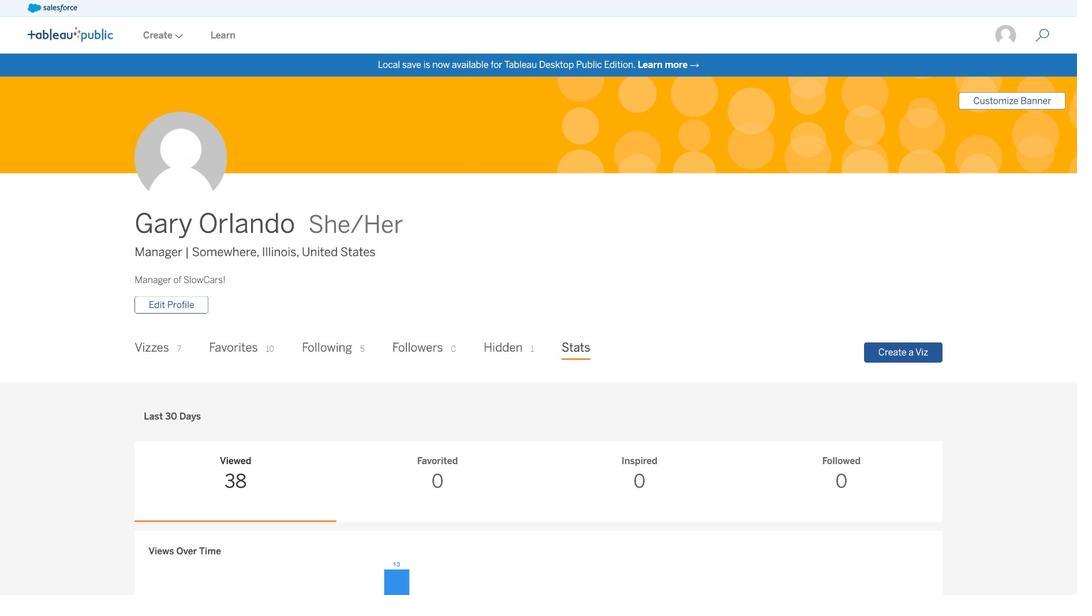 Task type: vqa. For each thing, say whether or not it's contained in the screenshot.
Need
no



Task type: describe. For each thing, give the bounding box(es) containing it.
number of times that your visualizations were favorited by others in the last 30 days element
[[343, 455, 533, 496]]

go to search image
[[1022, 29, 1064, 42]]

avatar image
[[135, 112, 227, 204]]

salesforce logo image
[[28, 3, 77, 13]]

vega visualization image
[[149, 559, 929, 596]]



Task type: locate. For each thing, give the bounding box(es) containing it.
number of times that your visualizations were viewed by others in the last 30 days element
[[140, 455, 331, 496]]

t.turtle image
[[995, 24, 1018, 47]]

vega visualization element
[[149, 559, 929, 596]]

create image
[[173, 34, 183, 39]]

number of authors who started following you in the last 30 days element
[[747, 455, 937, 496]]

number of visualizations published by others in the last 30 days that credit your profile or visualizations as inspiration element
[[545, 455, 735, 496]]

logo image
[[28, 27, 113, 42]]



